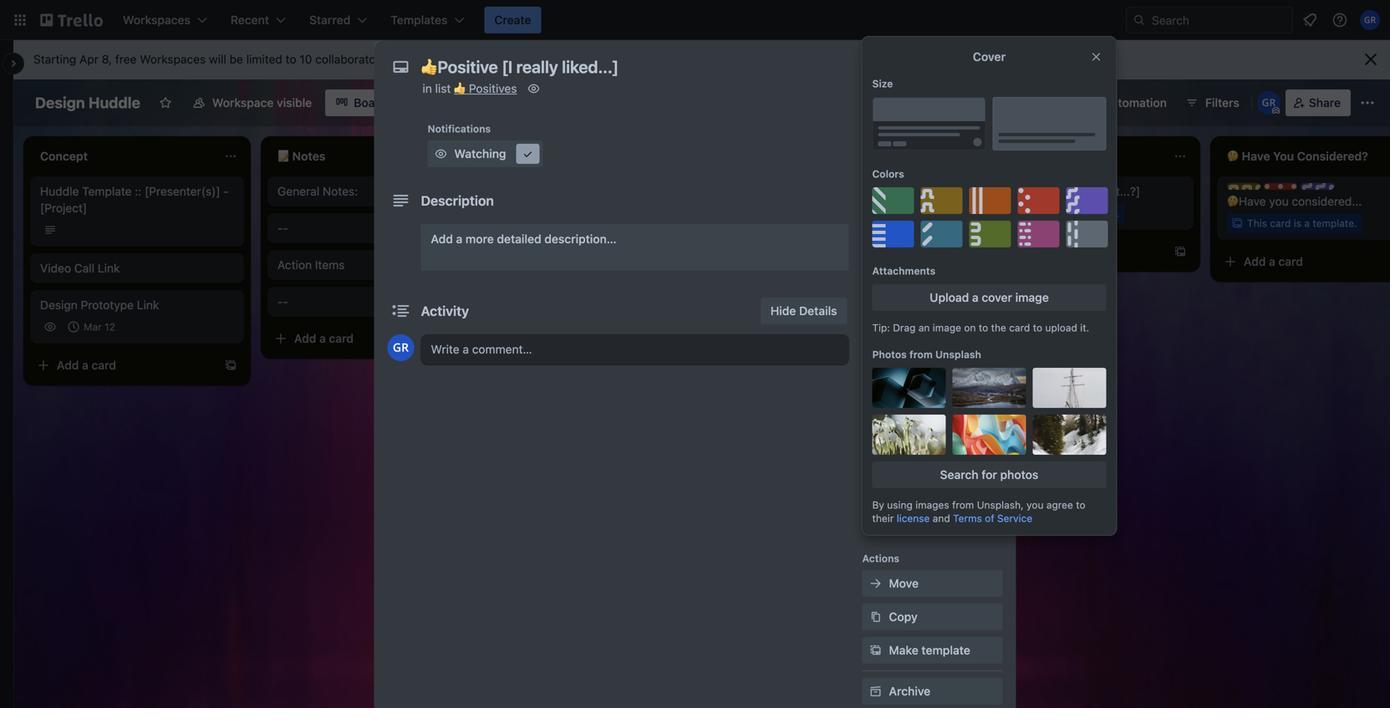 Task type: describe. For each thing, give the bounding box(es) containing it.
starting apr 8, free workspaces will be limited to 10 collaborators. learn more about collaborator limits
[[33, 52, 587, 66]]

2 horizontal spatial this
[[1247, 217, 1267, 229]]

sm image for make template
[[867, 642, 884, 659]]

share
[[1309, 96, 1341, 110]]

action items link
[[278, 257, 471, 273]]

make
[[889, 643, 919, 657]]

greg robinson (gregrobinson96) image
[[387, 334, 414, 361]]

1 horizontal spatial greg robinson (gregrobinson96) image
[[1360, 10, 1380, 30]]

custom fields
[[889, 341, 967, 354]]

1 horizontal spatial power-
[[914, 441, 953, 455]]

design huddle
[[35, 94, 140, 112]]

color: yellow, title: none image
[[1227, 183, 1261, 190]]

description…
[[544, 232, 617, 246]]

link for design prototype link
[[137, 298, 159, 312]]

fields
[[935, 341, 967, 354]]

design prototype link link
[[40, 297, 234, 313]]

detailed
[[497, 232, 541, 246]]

huddle template :: [presenter(s)] - [project] link
[[40, 183, 234, 216]]

video call link
[[40, 261, 120, 275]]

a down description
[[456, 232, 463, 246]]

size
[[872, 78, 893, 89]]

sm image for watching
[[433, 145, 449, 162]]

checklist button
[[862, 201, 1003, 227]]

a down 🙋question
[[1032, 244, 1038, 258]]

images
[[915, 499, 949, 511]]

free
[[115, 52, 137, 66]]

details
[[799, 304, 837, 318]]

dates button
[[862, 234, 1003, 261]]

collaborator
[[491, 52, 556, 66]]

in
[[423, 81, 432, 95]]

it.
[[1080, 322, 1089, 334]]

call
[[74, 261, 94, 275]]

list
[[435, 81, 451, 95]]

move link
[[862, 570, 1003, 597]]

1 -- from the top
[[278, 221, 288, 235]]

visible
[[277, 96, 312, 110]]

huddle inside "text field"
[[88, 94, 140, 112]]

workspace
[[212, 96, 274, 110]]

using
[[887, 499, 913, 511]]

unsplash,
[[977, 499, 1024, 511]]

2 horizontal spatial this card is a template.
[[1247, 217, 1357, 229]]

0 horizontal spatial automation
[[862, 484, 919, 496]]

image for cover
[[1015, 290, 1049, 304]]

create from template… image for 🙋question [what about...?]
[[1174, 245, 1187, 258]]

license link
[[897, 512, 930, 524]]

12
[[105, 321, 115, 333]]

labels
[[889, 173, 925, 187]]

upload a cover image button
[[872, 284, 1106, 311]]

0 horizontal spatial this
[[772, 207, 792, 219]]

to right on
[[979, 322, 988, 334]]

sm image for move
[[867, 575, 884, 592]]

ups inside button
[[1021, 96, 1043, 110]]

1 horizontal spatial is
[[1056, 207, 1064, 219]]

star or unstar board image
[[159, 96, 172, 110]]

sm image for cover
[[867, 306, 884, 323]]

on
[[964, 322, 976, 334]]

hide
[[771, 304, 796, 318]]

of
[[985, 512, 994, 524]]

video
[[40, 261, 71, 275]]

power- inside button
[[982, 96, 1021, 110]]

for
[[982, 468, 997, 481]]

add a card button for create from template… image
[[30, 352, 214, 379]]

2 horizontal spatial template.
[[1313, 217, 1357, 229]]

2 -- link from the top
[[278, 293, 471, 310]]

1 horizontal spatial more
[[466, 232, 494, 246]]

search image
[[1133, 13, 1146, 27]]

to left upload
[[1033, 322, 1042, 334]]

terms
[[953, 512, 982, 524]]

add inside add button button
[[889, 509, 911, 523]]

[project]
[[40, 201, 87, 215]]

share button
[[1285, 89, 1351, 116]]

0 horizontal spatial template.
[[838, 207, 882, 219]]

attachments
[[872, 265, 936, 277]]

search for photos button
[[872, 461, 1106, 488]]

a inside 'button'
[[972, 290, 979, 304]]

upload
[[1045, 322, 1077, 334]]

you inside by using images from unsplash, you agree to their
[[1027, 499, 1044, 511]]

from inside by using images from unsplash, you agree to their
[[952, 499, 974, 511]]

by using images from unsplash, you agree to their
[[872, 499, 1086, 524]]

drag
[[893, 322, 916, 334]]

👍
[[454, 81, 466, 95]]

photos from unsplash
[[872, 349, 981, 360]]

10
[[300, 52, 312, 66]]

about...?]
[[1089, 184, 1140, 198]]

1 horizontal spatial cover
[[973, 50, 1006, 64]]

design for design prototype link
[[40, 298, 78, 312]]

agree
[[1046, 499, 1073, 511]]

add power-ups link
[[862, 435, 1003, 461]]

attachment
[[889, 274, 953, 288]]

huddle inside the huddle template :: [presenter(s)] - [project]
[[40, 184, 79, 198]]

to inside by using images from unsplash, you agree to their
[[1076, 499, 1086, 511]]

sm image for archive
[[867, 683, 884, 700]]

a right detailed
[[557, 244, 563, 258]]

add a more detailed description… link
[[421, 224, 849, 271]]

their
[[872, 512, 894, 524]]

general notes:
[[278, 184, 358, 198]]

image for an
[[933, 322, 961, 334]]

actions
[[862, 553, 899, 564]]

copy link
[[862, 604, 1003, 630]]

search for photos
[[940, 468, 1038, 481]]

2 horizontal spatial is
[[1294, 217, 1302, 229]]

labels link
[[862, 167, 1003, 194]]

board link
[[325, 89, 396, 116]]

considered...
[[1292, 194, 1362, 208]]

open information menu image
[[1332, 12, 1348, 28]]

upload a cover image
[[930, 290, 1049, 304]]

[presenter(s)]
[[145, 184, 220, 198]]

about...]
[[886, 184, 932, 198]]

color: purple, title: none image
[[1301, 183, 1334, 190]]

link for video call link
[[98, 261, 120, 275]]

power-ups inside button
[[982, 96, 1043, 110]]

1 horizontal spatial you
[[1269, 194, 1289, 208]]

to up members
[[885, 116, 895, 128]]

workspace visible button
[[182, 89, 322, 116]]

positives
[[469, 81, 517, 95]]

color: red, title: none image
[[1264, 183, 1297, 190]]

🙋question
[[990, 184, 1050, 198]]

Search field
[[1146, 8, 1292, 33]]

add button
[[889, 509, 951, 523]]

0 horizontal spatial ups
[[897, 384, 917, 395]]

primary element
[[0, 0, 1390, 40]]

photos
[[1000, 468, 1038, 481]]

0 horizontal spatial more
[[426, 52, 454, 66]]

add a card button for 🙋question [what about...?]'s create from template… icon
[[980, 238, 1164, 265]]

terms of service link
[[953, 512, 1033, 524]]



Task type: vqa. For each thing, say whether or not it's contained in the screenshot.
considered...
yes



Task type: locate. For each thing, give the bounding box(es) containing it.
notes:
[[323, 184, 358, 198]]

0 vertical spatial greg robinson (gregrobinson96) image
[[1360, 10, 1380, 30]]

ups
[[1021, 96, 1043, 110], [897, 384, 917, 395], [953, 441, 975, 455]]

unsplash
[[935, 349, 981, 360]]

custom
[[889, 341, 932, 354]]

0 horizontal spatial link
[[98, 261, 120, 275]]

1 vertical spatial design
[[40, 298, 78, 312]]

photos
[[872, 349, 907, 360]]

1 vertical spatial image
[[933, 322, 961, 334]]

0 vertical spatial sm image
[[433, 145, 449, 162]]

this card is a template. down [i'm
[[772, 207, 882, 219]]

create from template… image
[[224, 359, 237, 372]]

video call link link
[[40, 260, 234, 277]]

is down the 🤔have you considered...
[[1294, 217, 1302, 229]]

add a card
[[532, 244, 591, 258], [1006, 244, 1066, 258], [1244, 255, 1303, 268], [294, 331, 354, 345], [57, 358, 116, 372]]

the
[[991, 322, 1006, 334]]

1 horizontal spatial create from template… image
[[936, 245, 950, 258]]

design inside "text field"
[[35, 94, 85, 112]]

sm image inside "automation" button
[[1080, 89, 1103, 113]]

an
[[918, 322, 930, 334]]

dates
[[889, 240, 921, 254]]

1 vertical spatial greg robinson (gregrobinson96) image
[[1257, 91, 1280, 115]]

1 vertical spatial huddle
[[40, 184, 79, 198]]

link right call on the left of page
[[98, 261, 120, 275]]

power-
[[982, 96, 1021, 110], [862, 384, 897, 395], [914, 441, 953, 455]]

huddle down 8,
[[88, 94, 140, 112]]

0 horizontal spatial you
[[1027, 499, 1044, 511]]

add inside add power-ups link
[[889, 441, 911, 455]]

1 horizontal spatial power-ups
[[982, 96, 1043, 110]]

sure
[[860, 184, 883, 198]]

1 -- link from the top
[[278, 220, 471, 237]]

cover up power-ups button
[[973, 50, 1006, 64]]

1 horizontal spatial this
[[1010, 207, 1030, 219]]

cover link
[[862, 301, 1003, 328]]

Board name text field
[[27, 89, 149, 116]]

::
[[135, 184, 141, 198]]

0 vertical spatial ups
[[1021, 96, 1043, 110]]

copy
[[889, 610, 918, 624]]

sm image inside copy link
[[867, 609, 884, 625]]

description
[[421, 193, 494, 209]]

1 vertical spatial link
[[137, 298, 159, 312]]

template. down 🙋question [what about...?] link
[[1075, 207, 1120, 219]]

members
[[889, 140, 941, 154]]

cover
[[973, 50, 1006, 64], [889, 307, 921, 321]]

- inside the huddle template :: [presenter(s)] - [project]
[[223, 184, 229, 198]]

workspaces
[[140, 52, 206, 66]]

is down [i'm
[[819, 207, 827, 219]]

general notes: link
[[278, 183, 471, 200]]

0 vertical spatial link
[[98, 261, 120, 275]]

add to card
[[862, 116, 919, 128]]

0 horizontal spatial power-
[[862, 384, 897, 395]]

sm image inside the watching button
[[433, 145, 449, 162]]

from down an at the right top
[[909, 349, 933, 360]]

template. down 👎negative [i'm not sure about...] link
[[838, 207, 882, 219]]

automation left filters button
[[1103, 96, 1167, 110]]

-- up action
[[278, 221, 288, 235]]

to
[[286, 52, 296, 66], [885, 116, 895, 128], [979, 322, 988, 334], [1033, 322, 1042, 334], [1076, 499, 1086, 511]]

0 horizontal spatial cover
[[889, 307, 921, 321]]

0 vertical spatial automation
[[1103, 96, 1167, 110]]

this down 👎negative
[[772, 207, 792, 219]]

a down [what
[[1067, 207, 1072, 219]]

you up service
[[1027, 499, 1044, 511]]

a left cover
[[972, 290, 979, 304]]

2 horizontal spatial ups
[[1021, 96, 1043, 110]]

make template link
[[862, 637, 1003, 664]]

sm image for copy
[[867, 609, 884, 625]]

learn
[[393, 52, 423, 66]]

add a more detailed description…
[[431, 232, 617, 246]]

1 vertical spatial you
[[1027, 499, 1044, 511]]

2 -- from the top
[[278, 295, 288, 308]]

to left "10" at top
[[286, 52, 296, 66]]

huddle template :: [presenter(s)] - [project]
[[40, 184, 229, 215]]

be
[[229, 52, 243, 66]]

sm image inside move link
[[867, 575, 884, 592]]

0 horizontal spatial power-ups
[[862, 384, 917, 395]]

1 horizontal spatial this card is a template.
[[1010, 207, 1120, 219]]

2 vertical spatial ups
[[953, 441, 975, 455]]

automation up using
[[862, 484, 919, 496]]

you down color: red, title: none image
[[1269, 194, 1289, 208]]

1 horizontal spatial automation
[[1103, 96, 1167, 110]]

power-ups
[[982, 96, 1043, 110], [862, 384, 917, 395]]

None text field
[[413, 52, 964, 82]]

automation button
[[1080, 89, 1177, 116]]

from up license and terms of service
[[952, 499, 974, 511]]

sm image down collaborator
[[525, 80, 542, 97]]

this card is a template.
[[772, 207, 882, 219], [1010, 207, 1120, 219], [1247, 217, 1357, 229]]

template
[[922, 643, 970, 657]]

upload
[[930, 290, 969, 304]]

sm image left drag
[[867, 306, 884, 323]]

sm image left copy
[[867, 609, 884, 625]]

watching
[[454, 147, 506, 160]]

link down video call link link
[[137, 298, 159, 312]]

sm image
[[433, 145, 449, 162], [867, 609, 884, 625], [867, 683, 884, 700]]

sm image
[[525, 80, 542, 97], [1080, 89, 1103, 113], [867, 139, 884, 155], [520, 145, 536, 162], [867, 172, 884, 189], [867, 306, 884, 323], [867, 575, 884, 592], [867, 642, 884, 659]]

sm image inside labels "link"
[[867, 172, 884, 189]]

1 vertical spatial --
[[278, 295, 288, 308]]

1 horizontal spatial template.
[[1075, 207, 1120, 219]]

🤔have
[[1227, 194, 1266, 208]]

learn more about collaborator limits link
[[393, 52, 587, 66]]

image
[[1015, 290, 1049, 304], [933, 322, 961, 334]]

sm image inside the watching button
[[520, 145, 536, 162]]

0 vertical spatial design
[[35, 94, 85, 112]]

mar 12
[[84, 321, 115, 333]]

to right the agree
[[1076, 499, 1086, 511]]

0 vertical spatial -- link
[[278, 220, 471, 237]]

attachment button
[[862, 267, 1003, 294]]

automation inside button
[[1103, 96, 1167, 110]]

more
[[426, 52, 454, 66], [466, 232, 494, 246]]

-- link
[[278, 220, 471, 237], [278, 293, 471, 310]]

power- up members link
[[982, 96, 1021, 110]]

archive
[[889, 684, 931, 698]]

about
[[457, 52, 488, 66]]

card
[[897, 116, 919, 128], [795, 207, 816, 219], [1033, 207, 1054, 219], [1270, 217, 1291, 229], [566, 244, 591, 258], [1041, 244, 1066, 258], [1278, 255, 1303, 268], [1009, 322, 1030, 334], [329, 331, 354, 345], [92, 358, 116, 372]]

a down the 🤔have you considered...
[[1269, 255, 1275, 268]]

1 horizontal spatial huddle
[[88, 94, 140, 112]]

notifications
[[428, 123, 491, 135]]

cover up drag
[[889, 307, 921, 321]]

8,
[[102, 52, 112, 66]]

sm image for automation
[[1080, 89, 1103, 113]]

sm image down notifications
[[433, 145, 449, 162]]

0 horizontal spatial is
[[819, 207, 827, 219]]

members link
[[862, 134, 1003, 160]]

is down 🙋question [what about...?]
[[1056, 207, 1064, 219]]

more up list
[[426, 52, 454, 66]]

1 vertical spatial sm image
[[867, 609, 884, 625]]

filters
[[1205, 96, 1239, 110]]

1 vertical spatial more
[[466, 232, 494, 246]]

-- link down action items link
[[278, 293, 471, 310]]

huddle up [project] on the left top
[[40, 184, 79, 198]]

🙋question [what about...?]
[[990, 184, 1140, 198]]

add a card button for create from template… icon corresponding to general notes:
[[267, 325, 451, 352]]

workspace visible
[[212, 96, 312, 110]]

a down 🤔have you considered... link on the top
[[1304, 217, 1310, 229]]

this card is a template. down 🙋question [what about...?]
[[1010, 207, 1120, 219]]

👍 positives link
[[454, 81, 517, 95]]

this card is a template. down 🤔have you considered... link on the top
[[1247, 217, 1357, 229]]

by
[[872, 499, 884, 511]]

move
[[889, 576, 919, 590]]

2 horizontal spatial create from template… image
[[1174, 245, 1187, 258]]

sm image inside cover link
[[867, 306, 884, 323]]

1 vertical spatial power-ups
[[862, 384, 917, 395]]

sm image down actions
[[867, 575, 884, 592]]

tip: drag an image on to the card to upload it.
[[872, 322, 1089, 334]]

🤔have you considered...
[[1227, 194, 1362, 208]]

power- up search
[[914, 441, 953, 455]]

1 vertical spatial cover
[[889, 307, 921, 321]]

not
[[839, 184, 857, 198]]

1 vertical spatial power-
[[862, 384, 897, 395]]

2 vertical spatial power-
[[914, 441, 953, 455]]

design down starting
[[35, 94, 85, 112]]

action items
[[278, 258, 345, 272]]

1 horizontal spatial ups
[[953, 441, 975, 455]]

link
[[98, 261, 120, 275], [137, 298, 159, 312]]

0 horizontal spatial from
[[909, 349, 933, 360]]

0 vertical spatial power-
[[982, 96, 1021, 110]]

1 vertical spatial -- link
[[278, 293, 471, 310]]

more left detailed
[[466, 232, 494, 246]]

create
[[494, 13, 531, 27]]

sm image inside archive link
[[867, 683, 884, 700]]

sm image right not
[[867, 172, 884, 189]]

power- up figma
[[862, 384, 897, 395]]

sm image left the make
[[867, 642, 884, 659]]

0 horizontal spatial huddle
[[40, 184, 79, 198]]

sm image for labels
[[867, 172, 884, 189]]

sm image inside members link
[[867, 139, 884, 155]]

template. down considered...
[[1313, 217, 1357, 229]]

0 vertical spatial you
[[1269, 194, 1289, 208]]

collaborators.
[[315, 52, 389, 66]]

0 vertical spatial --
[[278, 221, 288, 235]]

add inside add a more detailed description… link
[[431, 232, 453, 246]]

greg robinson (gregrobinson96) image
[[1360, 10, 1380, 30], [1257, 91, 1280, 115]]

1 vertical spatial ups
[[897, 384, 917, 395]]

2 vertical spatial sm image
[[867, 683, 884, 700]]

2 horizontal spatial power-
[[982, 96, 1021, 110]]

create from template… image
[[936, 245, 950, 258], [1174, 245, 1187, 258], [461, 332, 475, 345]]

0 notifications image
[[1300, 10, 1320, 30]]

this down the 🤔have
[[1247, 217, 1267, 229]]

template.
[[838, 207, 882, 219], [1075, 207, 1120, 219], [1313, 217, 1357, 229]]

prototype
[[81, 298, 134, 312]]

🙋question [what about...?] link
[[990, 183, 1184, 200]]

1 horizontal spatial link
[[137, 298, 159, 312]]

0 vertical spatial cover
[[973, 50, 1006, 64]]

design down video
[[40, 298, 78, 312]]

0 vertical spatial image
[[1015, 290, 1049, 304]]

a down items
[[319, 331, 326, 345]]

0 horizontal spatial greg robinson (gregrobinson96) image
[[1257, 91, 1280, 115]]

Write a comment text field
[[421, 334, 849, 364]]

image up fields
[[933, 322, 961, 334]]

a down [i'm
[[830, 207, 835, 219]]

👎negative
[[752, 184, 812, 198]]

image right cover
[[1015, 290, 1049, 304]]

a down mar 12 checkbox
[[82, 358, 88, 372]]

greg robinson (gregrobinson96) image right filters
[[1257, 91, 1280, 115]]

service
[[997, 512, 1033, 524]]

0 vertical spatial huddle
[[88, 94, 140, 112]]

this down 🙋question
[[1010, 207, 1030, 219]]

action
[[278, 258, 312, 272]]

Mar 12 checkbox
[[64, 317, 120, 337]]

limited
[[246, 52, 282, 66]]

will
[[209, 52, 226, 66]]

👎negative [i'm not sure about...]
[[752, 184, 932, 198]]

sm image right watching
[[520, 145, 536, 162]]

0 horizontal spatial image
[[933, 322, 961, 334]]

0 vertical spatial from
[[909, 349, 933, 360]]

button
[[914, 509, 951, 523]]

add button button
[[862, 503, 1003, 530]]

sm image for members
[[867, 139, 884, 155]]

1 vertical spatial automation
[[862, 484, 919, 496]]

filters button
[[1180, 89, 1244, 116]]

greg robinson (gregrobinson96) image right open information menu icon
[[1360, 10, 1380, 30]]

is
[[819, 207, 827, 219], [1056, 207, 1064, 219], [1294, 217, 1302, 229]]

1 horizontal spatial image
[[1015, 290, 1049, 304]]

0 vertical spatial power-ups
[[982, 96, 1043, 110]]

archive link
[[862, 678, 1003, 705]]

activity
[[421, 303, 469, 319]]

image inside 'button'
[[1015, 290, 1049, 304]]

show menu image
[[1359, 94, 1376, 111]]

hide details link
[[761, 298, 847, 324]]

0 vertical spatial more
[[426, 52, 454, 66]]

0 horizontal spatial this card is a template.
[[772, 207, 882, 219]]

figma
[[889, 407, 922, 421]]

sm image down add to card
[[867, 139, 884, 155]]

1 horizontal spatial from
[[952, 499, 974, 511]]

1 vertical spatial from
[[952, 499, 974, 511]]

-- link up action items link
[[278, 220, 471, 237]]

sm image right power-ups button
[[1080, 89, 1103, 113]]

0 horizontal spatial create from template… image
[[461, 332, 475, 345]]

sm image left archive
[[867, 683, 884, 700]]

general
[[278, 184, 319, 198]]

-- down action
[[278, 295, 288, 308]]

and
[[933, 512, 950, 524]]

sm image inside make template link
[[867, 642, 884, 659]]

design for design huddle
[[35, 94, 85, 112]]

create from template… image for general notes:
[[461, 332, 475, 345]]



